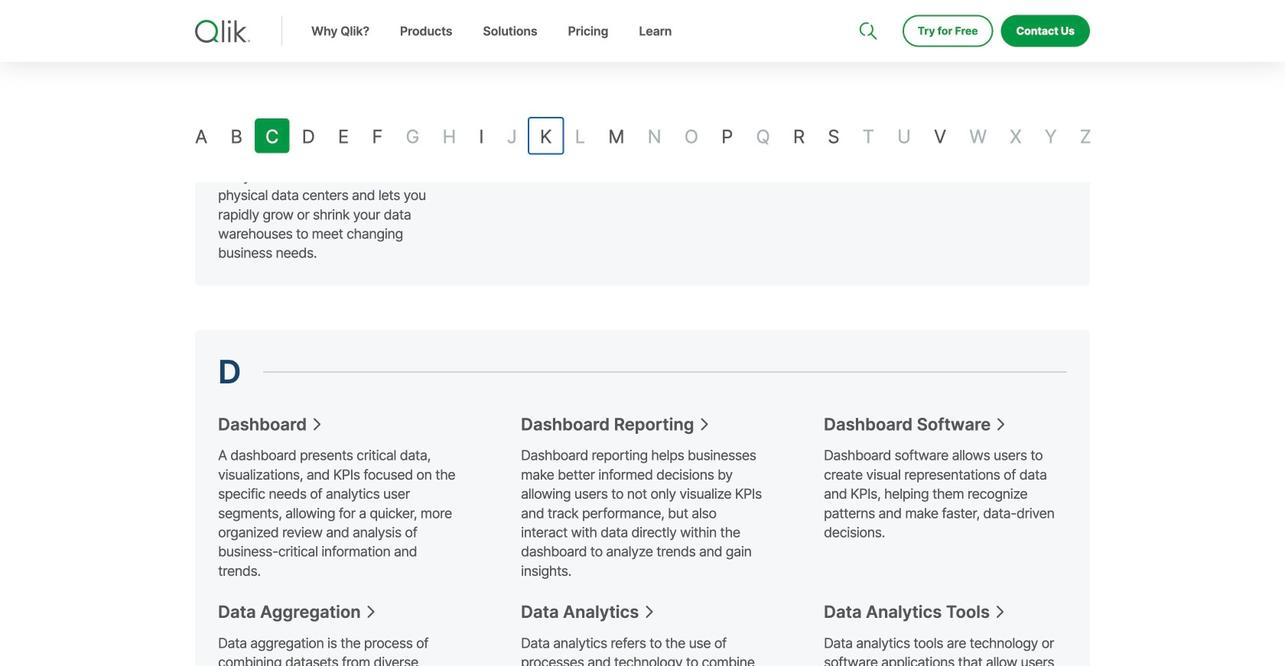 Task type: locate. For each thing, give the bounding box(es) containing it.
qlik image
[[195, 20, 250, 43]]



Task type: vqa. For each thing, say whether or not it's contained in the screenshot.
Support icon
yes



Task type: describe. For each thing, give the bounding box(es) containing it.
login image
[[1041, 0, 1053, 12]]

support image
[[860, 0, 873, 12]]



